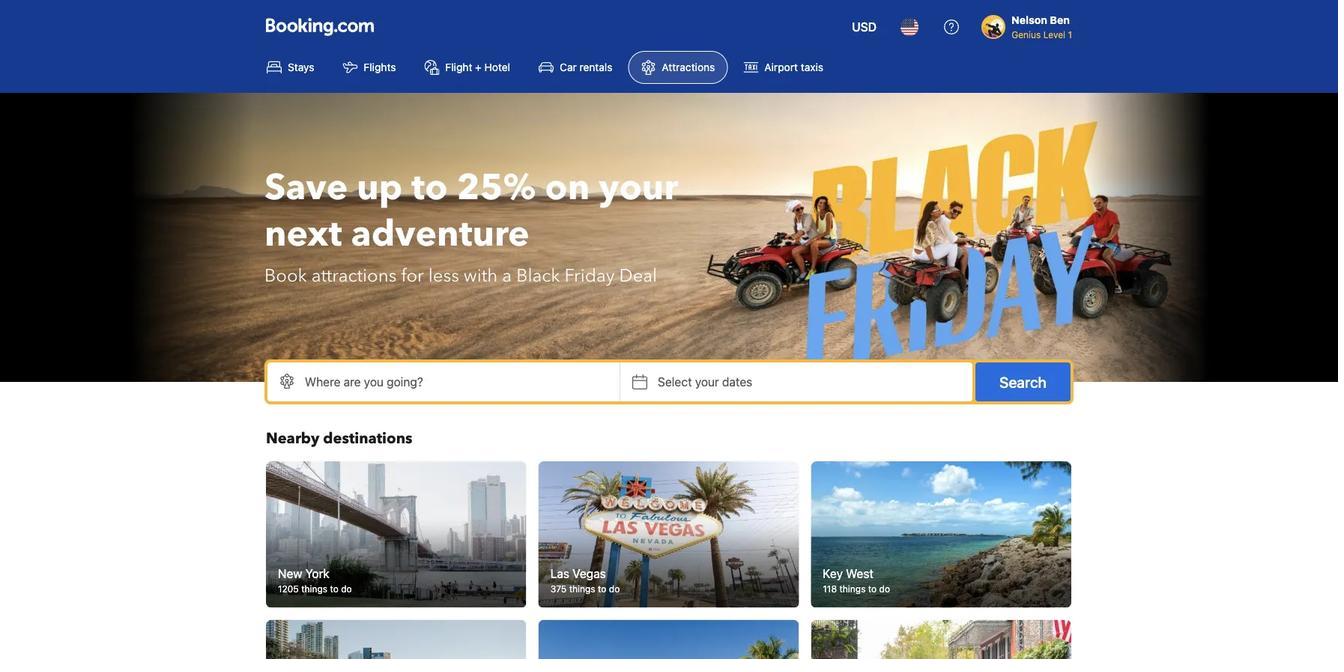 Task type: vqa. For each thing, say whether or not it's contained in the screenshot.
third AMERICA from the left
no



Task type: locate. For each thing, give the bounding box(es) containing it.
nearby destinations
[[266, 429, 413, 449]]

stays link
[[254, 51, 327, 84]]

things down west
[[840, 584, 866, 595]]

to down vegas
[[598, 584, 607, 595]]

2 do from the left
[[609, 584, 620, 595]]

2 horizontal spatial do
[[879, 584, 890, 595]]

miami image
[[539, 620, 799, 660]]

do right 1205 at the bottom left of page
[[341, 584, 352, 595]]

to down west
[[868, 584, 877, 595]]

2 things from the left
[[569, 584, 596, 595]]

1 do from the left
[[341, 584, 352, 595]]

3 things from the left
[[840, 584, 866, 595]]

1 horizontal spatial things
[[569, 584, 596, 595]]

1 horizontal spatial do
[[609, 584, 620, 595]]

flight + hotel link
[[412, 51, 523, 84]]

things down vegas
[[569, 584, 596, 595]]

to for new york
[[330, 584, 339, 595]]

do right 118
[[879, 584, 890, 595]]

0 horizontal spatial do
[[341, 584, 352, 595]]

to inside new york 1205 things to do
[[330, 584, 339, 595]]

things for york
[[301, 584, 328, 595]]

+
[[475, 61, 482, 73]]

taxis
[[801, 61, 824, 73]]

things inside key west 118 things to do
[[840, 584, 866, 595]]

usd button
[[843, 9, 886, 45]]

level
[[1044, 29, 1066, 40]]

search
[[1000, 373, 1047, 391]]

save up to 25% on your next adventure book attractions for less with a black friday deal
[[265, 163, 678, 288]]

do right 375
[[609, 584, 620, 595]]

to
[[412, 163, 448, 212], [330, 584, 339, 595], [598, 584, 607, 595], [868, 584, 877, 595]]

your left dates
[[695, 375, 719, 389]]

things for west
[[840, 584, 866, 595]]

do inside las vegas 375 things to do
[[609, 584, 620, 595]]

nelson ben genius level 1
[[1012, 14, 1072, 40]]

car rentals
[[560, 61, 613, 73]]

3 do from the left
[[879, 584, 890, 595]]

your
[[599, 163, 678, 212], [695, 375, 719, 389]]

do for west
[[879, 584, 890, 595]]

flight + hotel
[[445, 61, 510, 73]]

vegas
[[573, 567, 606, 581]]

less
[[428, 263, 459, 288]]

up
[[357, 163, 403, 212]]

your right on
[[599, 163, 678, 212]]

118
[[823, 584, 837, 595]]

things inside new york 1205 things to do
[[301, 584, 328, 595]]

1 things from the left
[[301, 584, 328, 595]]

0 horizontal spatial your
[[599, 163, 678, 212]]

things down york
[[301, 584, 328, 595]]

a
[[502, 263, 512, 288]]

with
[[464, 263, 498, 288]]

to right up
[[412, 163, 448, 212]]

0 horizontal spatial things
[[301, 584, 328, 595]]

to inside key west 118 things to do
[[868, 584, 877, 595]]

nelson
[[1012, 14, 1048, 26]]

ben
[[1050, 14, 1070, 26]]

things
[[301, 584, 328, 595], [569, 584, 596, 595], [840, 584, 866, 595]]

do for york
[[341, 584, 352, 595]]

key west 118 things to do
[[823, 567, 890, 595]]

your account menu nelson ben genius level 1 element
[[982, 7, 1078, 41]]

do inside new york 1205 things to do
[[341, 584, 352, 595]]

new york 1205 things to do
[[278, 567, 352, 595]]

new orleans image
[[811, 620, 1072, 660]]

1 vertical spatial your
[[695, 375, 719, 389]]

do
[[341, 584, 352, 595], [609, 584, 620, 595], [879, 584, 890, 595]]

1205
[[278, 584, 299, 595]]

do inside key west 118 things to do
[[879, 584, 890, 595]]

2 horizontal spatial things
[[840, 584, 866, 595]]

0 vertical spatial your
[[599, 163, 678, 212]]

things for vegas
[[569, 584, 596, 595]]

flight
[[445, 61, 472, 73]]

san diego image
[[266, 620, 527, 660]]

to right 1205 at the bottom left of page
[[330, 584, 339, 595]]

west
[[846, 567, 874, 581]]

things inside las vegas 375 things to do
[[569, 584, 596, 595]]

to inside las vegas 375 things to do
[[598, 584, 607, 595]]

Where are you going? search field
[[268, 363, 620, 402]]

black
[[516, 263, 560, 288]]

usd
[[852, 20, 877, 34]]

to inside save up to 25% on your next adventure book attractions for less with a black friday deal
[[412, 163, 448, 212]]

on
[[545, 163, 590, 212]]

new york image
[[266, 462, 527, 608]]



Task type: describe. For each thing, give the bounding box(es) containing it.
new
[[278, 567, 302, 581]]

attractions link
[[628, 51, 728, 84]]

deal
[[619, 263, 657, 288]]

flights link
[[330, 51, 409, 84]]

for
[[401, 263, 424, 288]]

dates
[[722, 375, 753, 389]]

key west image
[[811, 462, 1072, 608]]

airport
[[765, 61, 798, 73]]

search button
[[976, 363, 1071, 402]]

airport taxis link
[[731, 51, 836, 84]]

375
[[551, 584, 567, 595]]

select your dates
[[658, 375, 753, 389]]

1 horizontal spatial your
[[695, 375, 719, 389]]

adventure
[[351, 210, 530, 259]]

las
[[551, 567, 570, 581]]

genius
[[1012, 29, 1041, 40]]

attractions
[[662, 61, 715, 73]]

your inside save up to 25% on your next adventure book attractions for less with a black friday deal
[[599, 163, 678, 212]]

las vegas image
[[539, 462, 799, 608]]

do for vegas
[[609, 584, 620, 595]]

airport taxis
[[765, 61, 824, 73]]

destinations
[[323, 429, 413, 449]]

next
[[265, 210, 342, 259]]

las vegas 375 things to do
[[551, 567, 620, 595]]

car
[[560, 61, 577, 73]]

nearby
[[266, 429, 320, 449]]

rentals
[[580, 61, 613, 73]]

hotel
[[485, 61, 510, 73]]

friday
[[565, 263, 615, 288]]

key
[[823, 567, 843, 581]]

york
[[306, 567, 330, 581]]

booking.com image
[[266, 18, 374, 36]]

select
[[658, 375, 692, 389]]

attractions
[[312, 263, 397, 288]]

flights
[[364, 61, 396, 73]]

save
[[265, 163, 348, 212]]

book
[[265, 263, 307, 288]]

25%
[[457, 163, 536, 212]]

to for las vegas
[[598, 584, 607, 595]]

1
[[1068, 29, 1072, 40]]

car rentals link
[[526, 51, 625, 84]]

to for key west
[[868, 584, 877, 595]]

stays
[[288, 61, 314, 73]]



